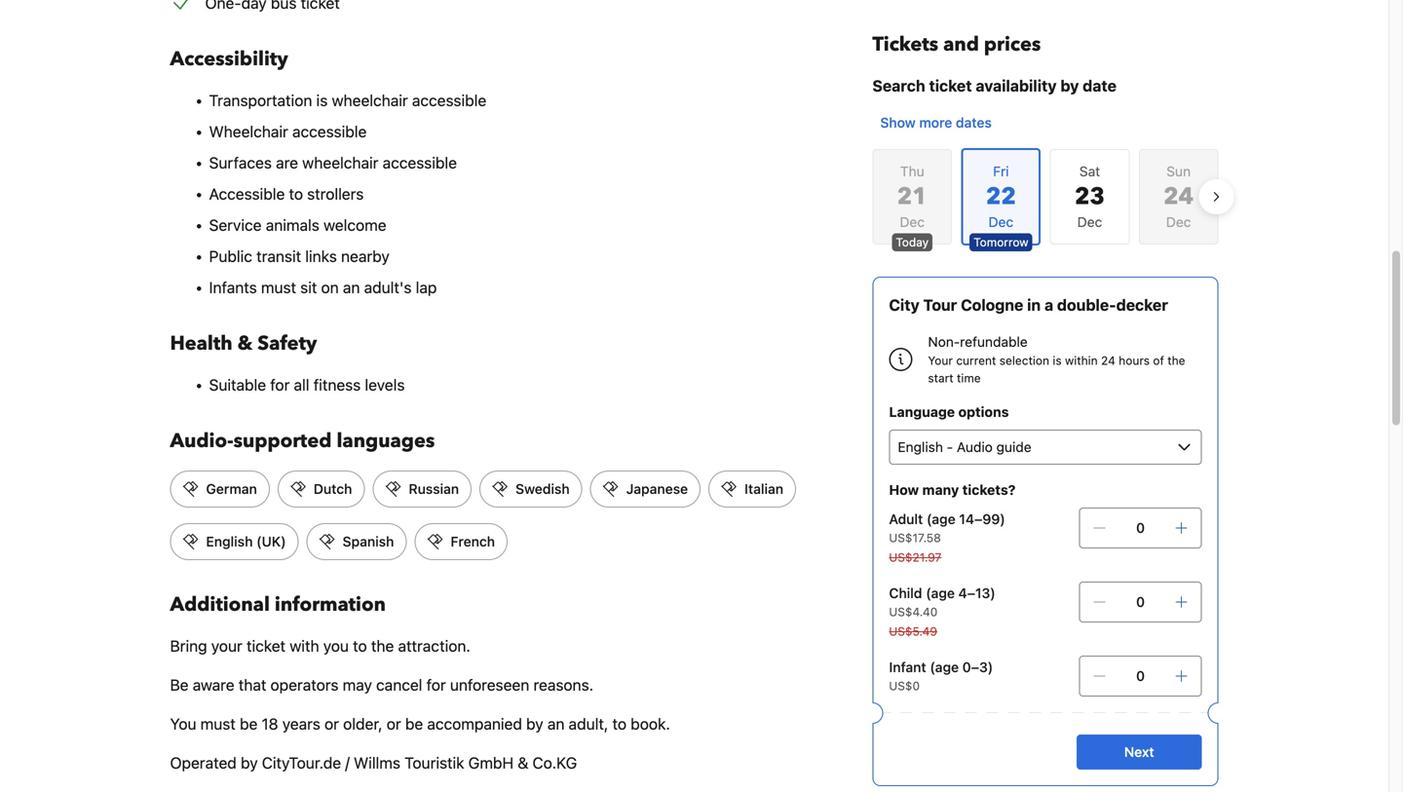 Task type: locate. For each thing, give the bounding box(es) containing it.
dec
[[900, 214, 925, 230], [1078, 214, 1103, 230], [1167, 214, 1192, 230]]

or right years
[[325, 715, 339, 734]]

be
[[240, 715, 258, 734], [405, 715, 423, 734]]

for left all
[[270, 376, 290, 394]]

2 vertical spatial accessible
[[383, 154, 457, 172]]

0 vertical spatial must
[[261, 278, 296, 297]]

that
[[239, 676, 266, 695]]

must right you on the bottom of page
[[201, 715, 236, 734]]

sun 24 dec
[[1164, 163, 1194, 230]]

1 vertical spatial is
[[1053, 354, 1062, 367]]

1 horizontal spatial dec
[[1078, 214, 1103, 230]]

transportation
[[209, 91, 312, 110]]

1 vertical spatial wheelchair
[[302, 154, 379, 172]]

on
[[321, 278, 339, 297]]

health
[[170, 330, 233, 357]]

ticket left with
[[247, 637, 286, 656]]

by
[[1061, 77, 1079, 95], [526, 715, 544, 734], [241, 754, 258, 773]]

to left the book.
[[613, 715, 627, 734]]

infants must sit on an adult's lap
[[209, 278, 437, 297]]

(age inside "child (age 4–13) us$4.40"
[[926, 585, 955, 601]]

be down cancel
[[405, 715, 423, 734]]

swedish
[[516, 481, 570, 497]]

by right operated
[[241, 754, 258, 773]]

0 horizontal spatial ticket
[[247, 637, 286, 656]]

bring
[[170, 637, 207, 656]]

wheelchair up surfaces are wheelchair accessible
[[332, 91, 408, 110]]

dec inside sat 23 dec
[[1078, 214, 1103, 230]]

2 horizontal spatial dec
[[1167, 214, 1192, 230]]

1 vertical spatial (age
[[926, 585, 955, 601]]

dec down sun
[[1167, 214, 1192, 230]]

you must be 18 years or older, or be accompanied by an adult, to book.
[[170, 715, 670, 734]]

0 horizontal spatial 24
[[1101, 354, 1116, 367]]

wheelchair
[[209, 122, 288, 141]]

1 horizontal spatial 24
[[1164, 181, 1194, 213]]

1 horizontal spatial the
[[1168, 354, 1186, 367]]

for right cancel
[[427, 676, 446, 695]]

tickets and prices
[[873, 31, 1041, 58]]

tickets?
[[963, 482, 1016, 498]]

wheelchair for is
[[332, 91, 408, 110]]

us$4.40
[[889, 605, 938, 619]]

or
[[325, 715, 339, 734], [387, 715, 401, 734]]

the up be aware that operators may cancel for unforeseen reasons.
[[371, 637, 394, 656]]

(age down many
[[927, 511, 956, 527]]

1 vertical spatial to
[[353, 637, 367, 656]]

0 horizontal spatial or
[[325, 715, 339, 734]]

sat 23 dec
[[1075, 163, 1105, 230]]

1 vertical spatial an
[[548, 715, 565, 734]]

operated
[[170, 754, 237, 773]]

0 horizontal spatial by
[[241, 754, 258, 773]]

(age left "0–3)"
[[930, 659, 959, 676]]

1 0 from the top
[[1137, 520, 1145, 536]]

1 horizontal spatial by
[[526, 715, 544, 734]]

fitness
[[314, 376, 361, 394]]

ticket up show more dates
[[929, 77, 972, 95]]

your
[[211, 637, 243, 656]]

14–99)
[[960, 511, 1006, 527]]

(age inside infant (age 0–3) us$0
[[930, 659, 959, 676]]

0 vertical spatial an
[[343, 278, 360, 297]]

24 down sun
[[1164, 181, 1194, 213]]

0 vertical spatial 0
[[1137, 520, 1145, 536]]

must left sit
[[261, 278, 296, 297]]

0 vertical spatial ticket
[[929, 77, 972, 95]]

public
[[209, 247, 252, 266]]

23
[[1075, 181, 1105, 213]]

1 vertical spatial 0
[[1137, 594, 1145, 610]]

is left the within
[[1053, 354, 1062, 367]]

of
[[1154, 354, 1165, 367]]

region
[[857, 140, 1235, 253]]

the inside non-refundable your current selection is within 24 hours of the start time
[[1168, 354, 1186, 367]]

0 vertical spatial the
[[1168, 354, 1186, 367]]

0 vertical spatial 24
[[1164, 181, 1194, 213]]

for
[[270, 376, 290, 394], [427, 676, 446, 695]]

0 horizontal spatial be
[[240, 715, 258, 734]]

1 horizontal spatial be
[[405, 715, 423, 734]]

0 horizontal spatial must
[[201, 715, 236, 734]]

(age inside adult (age 14–99) us$17.58
[[927, 511, 956, 527]]

2 vertical spatial to
[[613, 715, 627, 734]]

2 horizontal spatial by
[[1061, 77, 1079, 95]]

1 horizontal spatial for
[[427, 676, 446, 695]]

dec inside thu 21 dec today
[[900, 214, 925, 230]]

japanese
[[626, 481, 688, 497]]

dec down 23
[[1078, 214, 1103, 230]]

bring your ticket with you to the attraction.
[[170, 637, 471, 656]]

3 dec from the left
[[1167, 214, 1192, 230]]

sun
[[1167, 163, 1191, 179]]

welcome
[[324, 216, 387, 234]]

must for infants
[[261, 278, 296, 297]]

2 vertical spatial by
[[241, 754, 258, 773]]

wheelchair
[[332, 91, 408, 110], [302, 154, 379, 172]]

dutch
[[314, 481, 352, 497]]

(age up us$4.40
[[926, 585, 955, 601]]

to up service animals welcome
[[289, 185, 303, 203]]

time
[[957, 371, 981, 385]]

accessible for are
[[383, 154, 457, 172]]

1 vertical spatial 24
[[1101, 354, 1116, 367]]

2 dec from the left
[[1078, 214, 1103, 230]]

must for you
[[201, 715, 236, 734]]

1 dec from the left
[[900, 214, 925, 230]]

0 vertical spatial &
[[237, 330, 253, 357]]

(age for infant
[[930, 659, 959, 676]]

2 vertical spatial 0
[[1137, 668, 1145, 684]]

thu
[[901, 163, 925, 179]]

1 horizontal spatial must
[[261, 278, 296, 297]]

1 horizontal spatial ticket
[[929, 77, 972, 95]]

0 vertical spatial is
[[316, 91, 328, 110]]

accessible for is
[[412, 91, 487, 110]]

0 vertical spatial by
[[1061, 77, 1079, 95]]

availability
[[976, 77, 1057, 95]]

0 vertical spatial for
[[270, 376, 290, 394]]

0 horizontal spatial to
[[289, 185, 303, 203]]

0 horizontal spatial dec
[[900, 214, 925, 230]]

wheelchair up strollers
[[302, 154, 379, 172]]

a
[[1045, 296, 1054, 314]]

cancel
[[376, 676, 423, 695]]

be left 18
[[240, 715, 258, 734]]

decker
[[1117, 296, 1169, 314]]

or right older,
[[387, 715, 401, 734]]

older,
[[343, 715, 383, 734]]

0 vertical spatial accessible
[[412, 91, 487, 110]]

& left co.kg
[[518, 754, 529, 773]]

infant (age 0–3) us$0
[[889, 659, 994, 693]]

0 vertical spatial (age
[[927, 511, 956, 527]]

suitable
[[209, 376, 266, 394]]

adult,
[[569, 715, 609, 734]]

dec up today
[[900, 214, 925, 230]]

show more dates button
[[873, 105, 1000, 140]]

non-
[[928, 334, 960, 350]]

wheelchair for are
[[302, 154, 379, 172]]

show
[[881, 115, 916, 131]]

aware
[[193, 676, 235, 695]]

english
[[206, 534, 253, 550]]

is inside non-refundable your current selection is within 24 hours of the start time
[[1053, 354, 1062, 367]]

operated by citytour.de / willms touristik gmbh & co.kg
[[170, 754, 577, 773]]

0 horizontal spatial &
[[237, 330, 253, 357]]

is up wheelchair accessible
[[316, 91, 328, 110]]

all
[[294, 376, 310, 394]]

3 0 from the top
[[1137, 668, 1145, 684]]

1 or from the left
[[325, 715, 339, 734]]

with
[[290, 637, 319, 656]]

2 0 from the top
[[1137, 594, 1145, 610]]

& up 'suitable'
[[237, 330, 253, 357]]

by up co.kg
[[526, 715, 544, 734]]

1 vertical spatial &
[[518, 754, 529, 773]]

surfaces
[[209, 154, 272, 172]]

the right of
[[1168, 354, 1186, 367]]

2 or from the left
[[387, 715, 401, 734]]

2 vertical spatial (age
[[930, 659, 959, 676]]

service
[[209, 216, 262, 234]]

us$21.97
[[889, 551, 942, 564]]

by left date
[[1061, 77, 1079, 95]]

sat
[[1080, 163, 1101, 179]]

to
[[289, 185, 303, 203], [353, 637, 367, 656], [613, 715, 627, 734]]

1 vertical spatial must
[[201, 715, 236, 734]]

an right on
[[343, 278, 360, 297]]

1 horizontal spatial is
[[1053, 354, 1062, 367]]

your
[[928, 354, 953, 367]]

adult
[[889, 511, 923, 527]]

0 vertical spatial wheelchair
[[332, 91, 408, 110]]

wheelchair accessible
[[209, 122, 367, 141]]

an left adult,
[[548, 715, 565, 734]]

sit
[[300, 278, 317, 297]]

24 left hours
[[1101, 354, 1116, 367]]

1 be from the left
[[240, 715, 258, 734]]

1 horizontal spatial or
[[387, 715, 401, 734]]

1 vertical spatial the
[[371, 637, 394, 656]]

to right you
[[353, 637, 367, 656]]

cologne
[[961, 296, 1024, 314]]

accompanied
[[427, 715, 522, 734]]

accessible
[[412, 91, 487, 110], [292, 122, 367, 141], [383, 154, 457, 172]]

dec inside sun 24 dec
[[1167, 214, 1192, 230]]



Task type: vqa. For each thing, say whether or not it's contained in the screenshot.
"on"
yes



Task type: describe. For each thing, give the bounding box(es) containing it.
us$5.49
[[889, 625, 938, 638]]

many
[[923, 482, 959, 498]]

dec for 21
[[900, 214, 925, 230]]

language
[[889, 404, 955, 420]]

(age for child
[[926, 585, 955, 601]]

1 vertical spatial accessible
[[292, 122, 367, 141]]

reasons.
[[534, 676, 594, 695]]

next button
[[1077, 735, 1202, 770]]

are
[[276, 154, 298, 172]]

0 horizontal spatial an
[[343, 278, 360, 297]]

safety
[[258, 330, 317, 357]]

search
[[873, 77, 926, 95]]

spanish
[[343, 534, 394, 550]]

adult (age 14–99) us$17.58
[[889, 511, 1006, 545]]

french
[[451, 534, 495, 550]]

2 be from the left
[[405, 715, 423, 734]]

co.kg
[[533, 754, 577, 773]]

date
[[1083, 77, 1117, 95]]

1 vertical spatial for
[[427, 676, 446, 695]]

1 horizontal spatial to
[[353, 637, 367, 656]]

in
[[1028, 296, 1041, 314]]

tickets
[[873, 31, 939, 58]]

1 horizontal spatial an
[[548, 715, 565, 734]]

russian
[[409, 481, 459, 497]]

search ticket availability by date
[[873, 77, 1117, 95]]

accessible
[[209, 185, 285, 203]]

adult's
[[364, 278, 412, 297]]

start
[[928, 371, 954, 385]]

public transit links nearby
[[209, 247, 390, 266]]

region containing 21
[[857, 140, 1235, 253]]

today
[[896, 235, 929, 249]]

and
[[944, 31, 980, 58]]

german
[[206, 481, 257, 497]]

years
[[282, 715, 321, 734]]

0 horizontal spatial is
[[316, 91, 328, 110]]

operators
[[271, 676, 339, 695]]

infant
[[889, 659, 927, 676]]

willms
[[354, 754, 401, 773]]

accessible to strollers
[[209, 185, 364, 203]]

24 inside non-refundable your current selection is within 24 hours of the start time
[[1101, 354, 1116, 367]]

2 horizontal spatial to
[[613, 715, 627, 734]]

us$17.58
[[889, 531, 941, 545]]

thu 21 dec today
[[896, 163, 929, 249]]

suitable for all fitness levels
[[209, 376, 405, 394]]

1 horizontal spatial &
[[518, 754, 529, 773]]

dates
[[956, 115, 992, 131]]

service animals welcome
[[209, 216, 387, 234]]

show more dates
[[881, 115, 992, 131]]

unforeseen
[[450, 676, 530, 695]]

dec for 24
[[1167, 214, 1192, 230]]

additional information
[[170, 592, 386, 618]]

italian
[[745, 481, 784, 497]]

english (uk)
[[206, 534, 286, 550]]

city tour cologne in a double-decker
[[889, 296, 1169, 314]]

0 for infant (age 0–3)
[[1137, 668, 1145, 684]]

0 for child (age 4–13)
[[1137, 594, 1145, 610]]

lap
[[416, 278, 437, 297]]

citytour.de
[[262, 754, 341, 773]]

0 horizontal spatial for
[[270, 376, 290, 394]]

health & safety
[[170, 330, 317, 357]]

refundable
[[960, 334, 1028, 350]]

1 vertical spatial ticket
[[247, 637, 286, 656]]

21
[[898, 181, 928, 213]]

book.
[[631, 715, 670, 734]]

levels
[[365, 376, 405, 394]]

accessibility
[[170, 46, 288, 73]]

more
[[920, 115, 953, 131]]

child (age 4–13) us$4.40
[[889, 585, 996, 619]]

1 vertical spatial by
[[526, 715, 544, 734]]

additional
[[170, 592, 270, 618]]

/
[[345, 754, 350, 773]]

audio-supported languages
[[170, 428, 435, 455]]

may
[[343, 676, 372, 695]]

language options
[[889, 404, 1009, 420]]

you
[[323, 637, 349, 656]]

gmbh
[[469, 754, 514, 773]]

audio-
[[170, 428, 234, 455]]

infants
[[209, 278, 257, 297]]

information
[[275, 592, 386, 618]]

next
[[1125, 744, 1155, 760]]

0–3)
[[963, 659, 994, 676]]

0 vertical spatial to
[[289, 185, 303, 203]]

(age for adult
[[927, 511, 956, 527]]

current
[[957, 354, 997, 367]]

transit
[[256, 247, 301, 266]]

dec for 23
[[1078, 214, 1103, 230]]

attraction.
[[398, 637, 471, 656]]

double-
[[1058, 296, 1117, 314]]

how
[[889, 482, 919, 498]]

0 horizontal spatial the
[[371, 637, 394, 656]]

prices
[[984, 31, 1041, 58]]

links
[[305, 247, 337, 266]]

18
[[262, 715, 278, 734]]

selection
[[1000, 354, 1050, 367]]

0 for adult (age 14–99)
[[1137, 520, 1145, 536]]

within
[[1065, 354, 1098, 367]]

options
[[959, 404, 1009, 420]]

24 inside region
[[1164, 181, 1194, 213]]

strollers
[[307, 185, 364, 203]]



